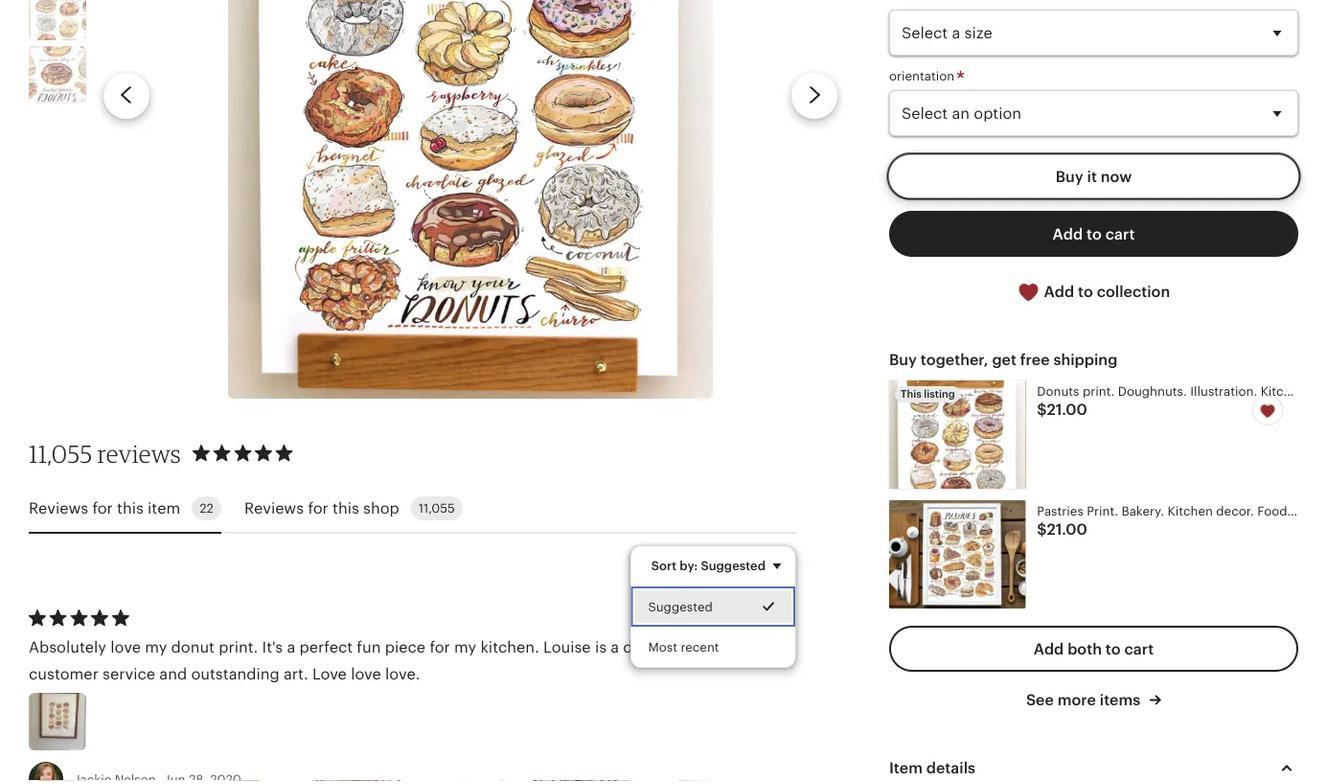 Task type: locate. For each thing, give the bounding box(es) containing it.
1 vertical spatial 21.00
[[1047, 521, 1088, 538]]

add down add to cart
[[1045, 283, 1075, 300]]

my
[[145, 638, 167, 656], [454, 638, 477, 656]]

0 horizontal spatial my
[[145, 638, 167, 656]]

1 $ from the top
[[1038, 401, 1047, 418]]

more
[[1058, 691, 1097, 709]]

2 vertical spatial to
[[1106, 641, 1121, 658]]

buy together, get free shipping
[[890, 351, 1118, 368]]

1 horizontal spatial 11,055
[[419, 501, 455, 516]]

item
[[890, 760, 923, 777]]

outstanding
[[191, 665, 280, 682]]

a right is
[[611, 638, 619, 656]]

1 horizontal spatial buy
[[1056, 168, 1084, 185]]

buy inside button
[[1056, 168, 1084, 185]]

1 vertical spatial $
[[1038, 521, 1047, 538]]

suggested up 'most recent'
[[649, 600, 713, 614]]

reviews for this shop
[[244, 500, 400, 517]]

get
[[993, 351, 1017, 368]]

$ inside donuts print. doughnuts. illustration. kitchen dec $ 21.00
[[1038, 401, 1047, 418]]

0 vertical spatial to
[[1087, 225, 1102, 242]]

buy for buy it now
[[1056, 168, 1084, 185]]

this left item
[[117, 500, 144, 517]]

sort
[[652, 558, 677, 573]]

for down the 11,055 reviews
[[92, 500, 113, 517]]

my left kitchen.
[[454, 638, 477, 656]]

absolutely
[[29, 638, 106, 656]]

and
[[159, 665, 187, 682]]

0 vertical spatial love
[[110, 638, 141, 656]]

add inside add both to cart button
[[1034, 641, 1064, 658]]

view details of this review photo by jackie nelson image
[[29, 693, 86, 750]]

this for item
[[117, 500, 144, 517]]

0 horizontal spatial print.
[[219, 638, 258, 656]]

add down buy it now
[[1053, 225, 1083, 242]]

0 vertical spatial print.
[[1083, 384, 1115, 398]]

add to collection
[[1041, 283, 1171, 300]]

recent
[[681, 640, 720, 654]]

menu
[[631, 545, 797, 669]]

love
[[110, 638, 141, 656], [351, 665, 381, 682]]

listing
[[924, 388, 956, 400]]

2 reviews from the left
[[244, 500, 304, 517]]

a
[[287, 638, 295, 656], [611, 638, 619, 656]]

for for shop
[[308, 500, 329, 517]]

$ 21.00
[[1038, 521, 1088, 538]]

to
[[1087, 225, 1102, 242], [1079, 283, 1094, 300], [1106, 641, 1121, 658]]

0 vertical spatial 11,055
[[29, 439, 92, 468]]

delight,
[[623, 638, 680, 656]]

buy for buy together, get free shipping
[[890, 351, 917, 368]]

0 horizontal spatial a
[[287, 638, 295, 656]]

1 21.00 from the top
[[1047, 401, 1088, 418]]

love
[[312, 665, 347, 682]]

details
[[927, 760, 976, 777]]

add inside add to collection button
[[1045, 283, 1075, 300]]

love down the fun
[[351, 665, 381, 682]]

0 horizontal spatial reviews
[[29, 500, 88, 517]]

print. inside 'absolutely love my donut print. it's a perfect fun piece for my kitchen. louise is a delight, excellent customer service and outstanding art. love love love.'
[[219, 638, 258, 656]]

to right the both
[[1106, 641, 1121, 658]]

both
[[1068, 641, 1102, 658]]

shop
[[363, 500, 400, 517]]

cart
[[1106, 225, 1135, 242], [1125, 641, 1154, 658]]

donuts print. doughnuts. illustration. kitchen decor. food art. sweets. bakery. image
[[890, 381, 1026, 489]]

this
[[117, 500, 144, 517], [333, 500, 359, 517]]

to down buy it now button
[[1087, 225, 1102, 242]]

cart down now
[[1106, 225, 1135, 242]]

print. down shipping
[[1083, 384, 1115, 398]]

1 horizontal spatial love
[[351, 665, 381, 682]]

reviews
[[98, 439, 181, 468]]

for
[[92, 500, 113, 517], [308, 500, 329, 517], [430, 638, 450, 656]]

for for item
[[92, 500, 113, 517]]

11,055 for 11,055
[[419, 501, 455, 516]]

0 horizontal spatial for
[[92, 500, 113, 517]]

to left "collection"
[[1079, 283, 1094, 300]]

orientation
[[890, 68, 958, 83]]

2 horizontal spatial for
[[430, 638, 450, 656]]

suggested
[[701, 558, 766, 573], [649, 600, 713, 614]]

11,055 up 'reviews for this item'
[[29, 439, 92, 468]]

0 vertical spatial suggested
[[701, 558, 766, 573]]

kitchen.
[[481, 638, 540, 656]]

1 vertical spatial to
[[1079, 283, 1094, 300]]

buy up this
[[890, 351, 917, 368]]

0 vertical spatial $
[[1038, 401, 1047, 418]]

print. up outstanding
[[219, 638, 258, 656]]

doughnuts.
[[1119, 384, 1188, 398]]

1 vertical spatial 11,055
[[419, 501, 455, 516]]

1 reviews from the left
[[29, 500, 88, 517]]

most recent button
[[632, 627, 796, 668]]

dec
[[1310, 384, 1328, 398]]

my up and
[[145, 638, 167, 656]]

most recent
[[649, 640, 720, 654]]

1 horizontal spatial a
[[611, 638, 619, 656]]

$ right pastries print. bakery. kitchen decor. food illustration. sweet things. european. cakes. sweet tooth. image
[[1038, 521, 1047, 538]]

most
[[649, 640, 678, 654]]

by:
[[680, 558, 698, 573]]

buy it now
[[1056, 168, 1133, 185]]

tab list
[[29, 485, 797, 534]]

a right the it's at the bottom left of the page
[[287, 638, 295, 656]]

1 vertical spatial add
[[1045, 283, 1075, 300]]

1 vertical spatial love
[[351, 665, 381, 682]]

11,055 reviews
[[29, 439, 181, 468]]

1 vertical spatial print.
[[219, 638, 258, 656]]

donuts print. doughnuts. illustration. kitchen decor. food image 4 image
[[29, 0, 86, 40]]

shipping
[[1054, 351, 1118, 368]]

love.
[[385, 665, 420, 682]]

cart up items
[[1125, 641, 1154, 658]]

print.
[[1083, 384, 1115, 398], [219, 638, 258, 656]]

buy
[[1056, 168, 1084, 185], [890, 351, 917, 368]]

2 a from the left
[[611, 638, 619, 656]]

reviews for reviews for this shop
[[244, 500, 304, 517]]

for right piece
[[430, 638, 450, 656]]

add for add to cart
[[1053, 225, 1083, 242]]

reviews down the 11,055 reviews
[[29, 500, 88, 517]]

2 this from the left
[[333, 500, 359, 517]]

reviews
[[29, 500, 88, 517], [244, 500, 304, 517]]

1 vertical spatial buy
[[890, 351, 917, 368]]

suggested right by:
[[701, 558, 766, 573]]

$ down donuts
[[1038, 401, 1047, 418]]

this left shop
[[333, 500, 359, 517]]

0 horizontal spatial love
[[110, 638, 141, 656]]

2 vertical spatial add
[[1034, 641, 1064, 658]]

donuts print. doughnuts. illustration. kitchen decor. food image 5 image
[[29, 46, 86, 104]]

21.00
[[1047, 401, 1088, 418], [1047, 521, 1088, 538]]

this for shop
[[333, 500, 359, 517]]

collection
[[1097, 283, 1171, 300]]

0 horizontal spatial buy
[[890, 351, 917, 368]]

for left shop
[[308, 500, 329, 517]]

0 vertical spatial cart
[[1106, 225, 1135, 242]]

1 horizontal spatial reviews
[[244, 500, 304, 517]]

buy left "it" at right
[[1056, 168, 1084, 185]]

tab list containing reviews for this item
[[29, 485, 797, 534]]

add to cart button
[[890, 211, 1299, 257]]

add for add both to cart
[[1034, 641, 1064, 658]]

service
[[103, 665, 155, 682]]

add left the both
[[1034, 641, 1064, 658]]

excellent
[[684, 638, 750, 656]]

1 my from the left
[[145, 638, 167, 656]]

love up service
[[110, 638, 141, 656]]

1 horizontal spatial for
[[308, 500, 329, 517]]

add
[[1053, 225, 1083, 242], [1045, 283, 1075, 300], [1034, 641, 1064, 658]]

1 horizontal spatial my
[[454, 638, 477, 656]]

11,055
[[29, 439, 92, 468], [419, 501, 455, 516]]

22
[[200, 501, 214, 516]]

add inside add to cart button
[[1053, 225, 1083, 242]]

$
[[1038, 401, 1047, 418], [1038, 521, 1047, 538]]

2 21.00 from the top
[[1047, 521, 1088, 538]]

1 this from the left
[[117, 500, 144, 517]]

1 horizontal spatial this
[[333, 500, 359, 517]]

0 vertical spatial add
[[1053, 225, 1083, 242]]

see
[[1027, 691, 1054, 709]]

add to collection button
[[890, 268, 1299, 316]]

1 vertical spatial suggested
[[649, 600, 713, 614]]

1 horizontal spatial print.
[[1083, 384, 1115, 398]]

0 vertical spatial buy
[[1056, 168, 1084, 185]]

21.00 inside donuts print. doughnuts. illustration. kitchen dec $ 21.00
[[1047, 401, 1088, 418]]

0 horizontal spatial 11,055
[[29, 439, 92, 468]]

0 horizontal spatial this
[[117, 500, 144, 517]]

reviews right 22 at the bottom left of page
[[244, 500, 304, 517]]

1 a from the left
[[287, 638, 295, 656]]

sort by: suggested
[[652, 558, 766, 573]]

11,055 right shop
[[419, 501, 455, 516]]

11,055 inside "tab list"
[[419, 501, 455, 516]]

0 vertical spatial 21.00
[[1047, 401, 1088, 418]]

menu containing suggested
[[631, 545, 797, 669]]



Task type: vqa. For each thing, say whether or not it's contained in the screenshot.
See
yes



Task type: describe. For each thing, give the bounding box(es) containing it.
this
[[901, 388, 922, 400]]

donuts print. doughnuts. illustration. kitchen decor. food image 1 image
[[228, 0, 713, 399]]

see more items
[[1027, 691, 1145, 709]]

items
[[1100, 691, 1141, 709]]

donuts
[[1038, 384, 1080, 398]]

pastries print. bakery. kitchen decor. food illustration. sweet things. european. cakes. sweet tooth. image
[[890, 501, 1026, 609]]

suggested button
[[632, 587, 796, 627]]

2 $ from the top
[[1038, 521, 1047, 538]]

free
[[1021, 351, 1050, 368]]

for inside 'absolutely love my donut print. it's a perfect fun piece for my kitchen. louise is a delight, excellent customer service and outstanding art. love love love.'
[[430, 638, 450, 656]]

fun
[[357, 638, 381, 656]]

kitchen
[[1261, 384, 1307, 398]]

art.
[[284, 665, 308, 682]]

piece
[[385, 638, 426, 656]]

donuts print. doughnuts. illustration. kitchen dec $ 21.00
[[1038, 384, 1328, 418]]

item details
[[890, 760, 976, 777]]

print. inside donuts print. doughnuts. illustration. kitchen dec $ 21.00
[[1083, 384, 1115, 398]]

to for collection
[[1079, 283, 1094, 300]]

together,
[[921, 351, 989, 368]]

item details button
[[872, 745, 1316, 781]]

perfect
[[300, 638, 353, 656]]

add for add to collection
[[1045, 283, 1075, 300]]

11,055 for 11,055 reviews
[[29, 439, 92, 468]]

it
[[1088, 168, 1098, 185]]

absolutely love my donut print. it's a perfect fun piece for my kitchen. louise is a delight, excellent customer service and outstanding art. love love love.
[[29, 638, 750, 682]]

suggested inside button
[[649, 600, 713, 614]]

see more items link
[[1027, 689, 1162, 711]]

illustration.
[[1191, 384, 1258, 398]]

now
[[1101, 168, 1133, 185]]

reviews for reviews for this item
[[29, 500, 88, 517]]

sort by: suggested button
[[637, 545, 803, 586]]

customer
[[29, 665, 99, 682]]

reviews for this item
[[29, 500, 180, 517]]

1 vertical spatial cart
[[1125, 641, 1154, 658]]

donut
[[171, 638, 215, 656]]

to for cart
[[1087, 225, 1102, 242]]

it's
[[262, 638, 283, 656]]

is
[[595, 638, 607, 656]]

add to cart
[[1053, 225, 1135, 242]]

item
[[148, 500, 180, 517]]

add both to cart button
[[890, 626, 1299, 672]]

add both to cart
[[1034, 641, 1154, 658]]

louise
[[544, 638, 591, 656]]

2 my from the left
[[454, 638, 477, 656]]

suggested inside dropdown button
[[701, 558, 766, 573]]

buy it now button
[[890, 153, 1299, 199]]

this listing
[[901, 388, 956, 400]]



